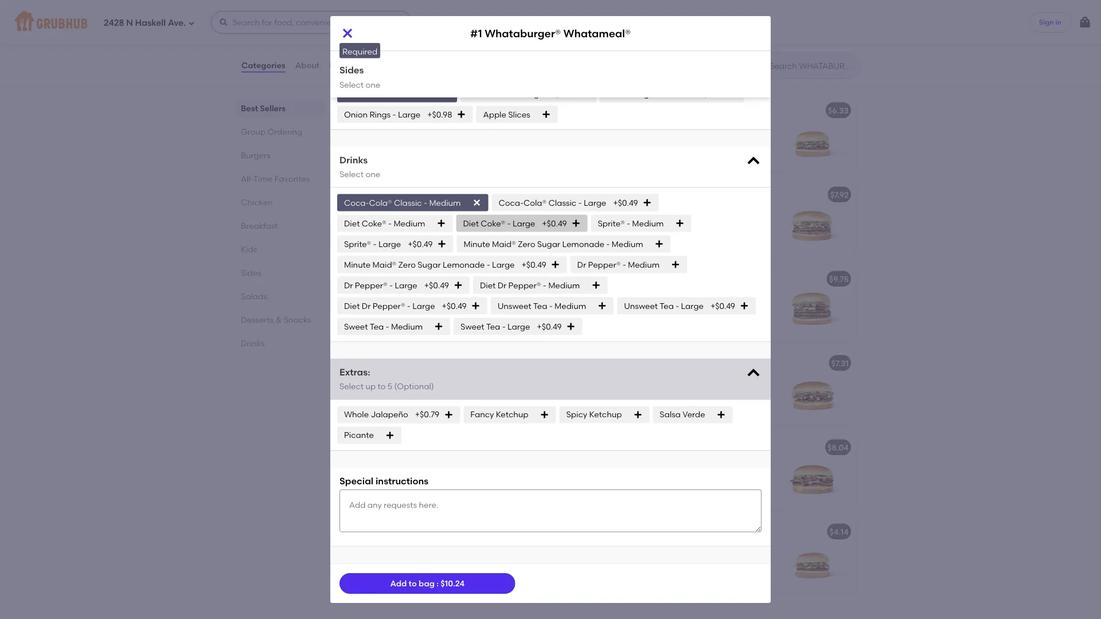 Task type: describe. For each thing, give the bounding box(es) containing it.
lemonade for large
[[443, 260, 485, 270]]

#4 jalapeño & cheese whataburger® image
[[770, 351, 856, 425]]

time
[[253, 174, 273, 184]]

onions, inside what's on it: double meat whataburger® (10), tomato, lettuce, pickles, diced onions, mustard (4oz), mayonnaise (4oz), ketchup (4oz)
[[670, 19, 700, 29]]

(2), for #2 double meat whataburger® whatameal®
[[416, 220, 428, 230]]

$11.94 +
[[567, 190, 594, 200]]

lettuce for #2 double meat whataburger® whatameal®
[[358, 232, 388, 241]]

french for french fries - medium
[[344, 89, 371, 99]]

(4oz) inside what's on it: whataburger® (10), tomato, lettuce, pickles, diced onions, mustard (4oz), mayonnaise (4oz), ketchup (4oz)
[[415, 31, 434, 41]]

best seller for double
[[365, 178, 400, 186]]

ave.
[[168, 18, 186, 28]]

what's on it: small bun (4"), small beef patty (4") (1), tomato (regular), lettuce (regular), pickles (regular), diced onions (regular), mustard (regular) for #7 whataburger jr.® whatameal®
[[358, 543, 498, 600]]

fries for medium
[[373, 89, 391, 99]]

diet coke® - large
[[463, 219, 535, 229]]

desserts
[[241, 315, 274, 325]]

double for #2 double meat whataburger® whatameal®
[[370, 192, 398, 202]]

$11.58 +
[[567, 359, 594, 368]]

ketchup inside what's on it: double meat whataburger® (10), tomato, lettuce, pickles, diced onions, mustard (4oz), mayonnaise (4oz), ketchup (4oz)
[[687, 31, 719, 41]]

2 small from the left
[[468, 543, 489, 553]]

reviews button
[[329, 45, 362, 86]]

snacks
[[284, 315, 311, 325]]

up
[[366, 382, 376, 392]]

1 horizontal spatial burgers
[[349, 71, 396, 86]]

ordering
[[268, 127, 302, 137]]

coca- for coca-cola® classic - medium
[[344, 198, 369, 208]]

onions, inside what's on it: whataburger® (10), tomato, lettuce, pickles, diced onions, mustard (4oz), mayonnaise (4oz), ketchup (4oz)
[[358, 19, 387, 29]]

$13.90 +
[[565, 274, 594, 284]]

4 small from the left
[[725, 543, 746, 553]]

burgers inside burgers tab
[[241, 150, 271, 160]]

what's on it: double meat whataburger® (10), tomato, lettuce, pickles, diced onions, mustard (4oz), mayonnaise (4oz), ketchup (4oz) button
[[608, 0, 856, 47]]

(10), inside what's on it: double meat whataburger® (10), tomato, lettuce, pickles, diced onions, mustard (4oz), mayonnaise (4oz), ketchup (4oz)
[[674, 8, 689, 18]]

rings for medium
[[632, 89, 653, 99]]

to inside extras: select up to 5 (optional)
[[378, 382, 386, 392]]

dr up $13.90 +
[[577, 260, 586, 270]]

select for french
[[340, 61, 364, 71]]

2428
[[104, 18, 124, 28]]

seller for whataburger®
[[381, 94, 400, 102]]

#5 bacon & cheese whataburger® whatameal®
[[358, 443, 548, 453]]

1 vertical spatial sides
[[340, 65, 364, 76]]

pickles for #7 whataburger jr.® whatameal®
[[429, 567, 456, 577]]

about
[[295, 60, 320, 70]]

+ for $11.58
[[589, 359, 594, 368]]

0 vertical spatial sides
[[340, 46, 364, 57]]

#2 double meat whataburger® whatameal® image
[[513, 182, 599, 257]]

#5 bacon & cheese whataburger®
[[615, 443, 752, 453]]

one for cola®
[[366, 170, 380, 180]]

#7 for #7 whataburger jr.® whatameal®
[[358, 527, 368, 537]]

#7 whataburger jr.®
[[615, 527, 695, 537]]

required
[[342, 47, 378, 57]]

extras:
[[340, 367, 370, 378]]

bun for #2 double meat whataburger® whatameal®
[[434, 208, 449, 218]]

dr pepper® - large
[[344, 281, 417, 290]]

diet for diet coke® - large
[[463, 219, 479, 229]]

what's on it: large bun (5"), large beef patty (5") (2), tomato (regular), lettuce (regular), pickles (regular), diced onions (regular), mustard (regular) for #2 double meat whataburger® whatameal®
[[358, 208, 499, 265]]

tea for sweet tea - large
[[486, 322, 500, 332]]

$11.58
[[567, 359, 589, 368]]

tea for unsweet tea - medium
[[533, 301, 548, 311]]

cola® for coca-cola® classic - medium
[[369, 198, 392, 208]]

Special instructions text field
[[340, 490, 762, 533]]

onions for #2 double meat whataburger®
[[640, 241, 667, 251]]

3 small from the left
[[667, 543, 688, 553]]

1 (3), from the left
[[416, 302, 428, 312]]

chicken tab
[[241, 196, 321, 208]]

beef for #2 double meat whataburger® whatameal®
[[358, 220, 375, 230]]

meat for #2 double meat whataburger® whatameal®
[[400, 192, 421, 202]]

#4 jalapeño & cheese whataburger®
[[615, 359, 765, 368]]

coca-cola® classic - large
[[499, 198, 607, 208]]

(1), for $6.33
[[673, 133, 683, 143]]

seller for double
[[381, 178, 400, 186]]

whataburger for #7 whataburger jr.® whatameal®
[[370, 527, 423, 537]]

bun for #7 whataburger jr.®
[[690, 543, 705, 553]]

spicy
[[567, 410, 588, 420]]

$4.14
[[830, 527, 849, 537]]

minute for minute maid® zero sugar lemonade - large
[[344, 260, 371, 270]]

lettuce for #2 double meat whataburger®
[[615, 229, 645, 239]]

sign in button
[[1030, 12, 1072, 33]]

#4 jalapeño & cheese whataburger® whatameal® image
[[513, 351, 599, 425]]

onion for onion rings - medium
[[607, 89, 630, 99]]

salads
[[241, 291, 267, 301]]

jr.® for #7 whataburger jr.®
[[682, 527, 695, 537]]

drinks for drinks select one
[[340, 155, 368, 166]]

whataburger® inside what's on it: whataburger® (10), tomato, lettuce, pickles, diced onions, mustard (4oz), mayonnaise (4oz), ketchup (4oz)
[[410, 0, 467, 6]]

0 vertical spatial #1 whataburger® whatameal®
[[470, 27, 631, 40]]

triple
[[370, 274, 392, 284]]

apple slices
[[483, 110, 530, 120]]

(2), for #2 double meat whataburger®
[[673, 218, 685, 228]]

(regular) for #7 whataburger jr.® whatameal®
[[358, 590, 394, 600]]

in
[[1056, 18, 1062, 26]]

#4 jalapeño & cheese whataburger® whatameal®
[[358, 359, 561, 368]]

mustard inside what's on it: double meat whataburger® (10), tomato, lettuce, pickles, diced onions, mustard (4oz), mayonnaise (4oz), ketchup (4oz)
[[702, 19, 734, 29]]

drinks select one
[[340, 155, 380, 180]]

what's inside what's on it: double meat whataburger® (10), tomato, lettuce, pickles, diced onions, mustard (4oz), mayonnaise (4oz), ketchup (4oz)
[[615, 0, 642, 6]]

what's inside what's on it: whataburger® (10), tomato, lettuce, pickles, diced onions, mustard (4oz), mayonnaise (4oz), ketchup (4oz)
[[358, 0, 385, 6]]

tea for unsweet tea - large
[[660, 301, 674, 311]]

mayonnaise inside what's on it: double meat whataburger® (10), tomato, lettuce, pickles, diced onions, mustard (4oz), mayonnaise (4oz), ketchup (4oz)
[[615, 31, 662, 41]]

pepper® up sweet tea - medium
[[373, 301, 405, 311]]

jr.® for #7 whataburger jr.® whatameal®
[[425, 527, 438, 537]]

double inside what's on it: double meat whataburger® (10), tomato, lettuce, pickles, diced onions, mustard (4oz), mayonnaise (4oz), ketchup (4oz)
[[667, 0, 694, 6]]

maid® for minute maid® zero sugar lemonade - large
[[373, 260, 397, 270]]

fancy
[[471, 410, 494, 420]]

cheese for #5 bacon & cheese whataburger® whatameal®
[[406, 443, 436, 453]]

all-time favorites
[[241, 174, 310, 184]]

bun inside what's on it: large bun (5"), large beef patty (5") (1), tomato (regular), lettuce (regular), pickles (regular), diced onions (regular), mustard (regular)
[[691, 122, 706, 132]]

tomato for #7 whataburger jr.® whatameal®
[[428, 555, 458, 565]]

meat inside what's on it: double meat whataburger® (10), tomato, lettuce, pickles, diced onions, mustard (4oz), mayonnaise (4oz), ketchup (4oz)
[[696, 0, 716, 6]]

sweet for sweet tea - medium
[[344, 322, 368, 332]]

10 whataburger® box image
[[513, 0, 599, 47]]

sprite® - medium
[[598, 219, 664, 229]]

categories
[[242, 60, 286, 70]]

onions for #3 triple meat whataburger® whatameal®
[[383, 325, 410, 335]]

sweet tea - large
[[461, 322, 530, 332]]

select for whole
[[340, 382, 364, 392]]

it: inside what's on it: double meat whataburger® (10), tomato, lettuce, pickles, diced onions, mustard (4oz), mayonnaise (4oz), ketchup (4oz)
[[657, 0, 665, 6]]

tea for sweet tea - medium
[[370, 322, 384, 332]]

(5") inside what's on it: large bun (5"), large beef patty (5") (1), tomato (regular), lettuce (regular), pickles (regular), diced onions (regular), mustard (regular)
[[657, 133, 671, 143]]

coca-cola® classic - medium
[[344, 198, 461, 208]]

special
[[340, 476, 374, 487]]

#3 triple meat whataburger® whatameal® image
[[513, 266, 599, 341]]

dr left #3 on the left top of page
[[344, 281, 353, 290]]

onion rings - large
[[344, 110, 421, 120]]

#3 triple meat whataburger® image
[[770, 266, 856, 341]]

#7 for #7 whataburger jr.®
[[615, 527, 625, 537]]

group
[[241, 127, 266, 137]]

sprite® for sprite® - large
[[344, 239, 371, 249]]

diet for diet dr pepper® - large
[[344, 301, 360, 311]]

cheese for #4 jalapeño & cheese whataburger®
[[675, 359, 705, 368]]

haskell
[[135, 18, 166, 28]]

onion rings - medium
[[607, 89, 692, 99]]

2 select from the top
[[340, 80, 364, 90]]

#3 triple meat whataburger® whatameal®
[[358, 274, 527, 284]]

+ for $13.90
[[589, 274, 594, 284]]

1 horizontal spatial to
[[409, 579, 417, 589]]

salsa verde
[[660, 410, 705, 420]]

whataburger® inside what's on it: double meat whataburger® (10), tomato, lettuce, pickles, diced onions, mustard (4oz), mayonnaise (4oz), ketchup (4oz)
[[615, 8, 672, 18]]

classic for medium
[[394, 198, 422, 208]]

0 horizontal spatial #1
[[358, 108, 367, 118]]

drinks tab
[[241, 337, 321, 349]]

2 what's on it: large bun (5"), large beef patty (5") (3), tomato (regular), lettuce (regular), pickles (regular), diced onions (regular), mustard (regular) from the left
[[615, 290, 757, 347]]

(5"), for $13.90
[[451, 290, 467, 300]]

meat for #2 double meat whataburger®
[[657, 190, 678, 200]]

$7.31
[[832, 359, 849, 368]]

#2 for #2 double meat whataburger® whatameal®
[[358, 192, 368, 202]]

salsa
[[660, 410, 681, 420]]

main navigation navigation
[[0, 0, 1101, 45]]

unsweet tea - large
[[624, 301, 704, 311]]

onions for #7 whataburger jr.®
[[640, 578, 667, 588]]

& inside tab
[[276, 315, 282, 325]]

$13.90
[[565, 274, 589, 284]]

beef inside what's on it: large bun (5"), large beef patty (5") (1), tomato (regular), lettuce (regular), pickles (regular), diced onions (regular), mustard (regular)
[[615, 133, 632, 143]]

coke® for large
[[481, 219, 506, 229]]

lettuce for #3 triple meat whataburger® whatameal®
[[358, 314, 388, 324]]

+ for $11.94
[[589, 190, 594, 200]]

add
[[390, 579, 407, 589]]

best sellers tab
[[241, 102, 321, 114]]

diet coke® - medium
[[344, 219, 425, 229]]

sprite® - large
[[344, 239, 401, 249]]

bag
[[419, 579, 435, 589]]

0 vertical spatial $10.24
[[565, 106, 589, 115]]

jalapeño for whole jalapeño
[[371, 410, 408, 420]]

favorites
[[275, 174, 310, 184]]

spicy ketchup
[[567, 410, 622, 420]]

pickles, inside what's on it: whataburger® (10), tomato, lettuce, pickles, diced onions, mustard (4oz), mayonnaise (4oz), ketchup (4oz)
[[426, 8, 454, 18]]

unsweet for unsweet tea - large
[[624, 301, 658, 311]]

sides tab
[[241, 267, 321, 279]]

sellers
[[260, 103, 286, 113]]

dr up sweet tea - large at the bottom of the page
[[498, 281, 507, 290]]

$8.04 +
[[568, 527, 594, 537]]

$6.33
[[828, 106, 849, 115]]

$12.19
[[567, 443, 589, 453]]

#2 for #2 double meat whataburger®
[[615, 190, 625, 200]]

french fries - large
[[468, 89, 544, 99]]

best for #1
[[365, 94, 380, 102]]

+$0.79
[[415, 410, 440, 420]]

diced inside what's on it: whataburger® (10), tomato, lettuce, pickles, diced onions, mustard (4oz), mayonnaise (4oz), ketchup (4oz)
[[456, 8, 479, 18]]

dr pepper® - medium
[[577, 260, 660, 270]]

#5 bacon & cheese whataburger® image
[[770, 435, 856, 510]]

whole
[[344, 410, 369, 420]]

apple
[[483, 110, 506, 120]]

french fries - medium
[[344, 89, 430, 99]]

salads tab
[[241, 290, 321, 302]]

picante
[[344, 431, 374, 441]]

fancy ketchup
[[471, 410, 529, 420]]

what's inside what's on it: large bun (5"), large beef patty (5") (1), tomato (regular), lettuce (regular), pickles (regular), diced onions (regular), mustard (regular)
[[615, 122, 642, 132]]

(optional)
[[394, 382, 434, 392]]

jalapeño for #4 jalapeño & cheese whataburger® whatameal®
[[371, 359, 408, 368]]

kids tab
[[241, 243, 321, 255]]

1 vertical spatial $10.24
[[441, 579, 465, 589]]

burgers tab
[[241, 149, 321, 161]]

breakfast
[[241, 221, 278, 231]]

patty for #2 double meat whataburger®
[[634, 218, 655, 228]]

drinks for drinks
[[241, 338, 265, 348]]

#4 for #4 jalapeño & cheese whataburger® whatameal®
[[358, 359, 369, 368]]

#7 whataburger jr.® whatameal®
[[358, 527, 491, 537]]

what's on it: whataburger® (10), tomato, lettuce, pickles, diced onions, mustard (4oz), mayonnaise (4oz), ketchup (4oz) button
[[351, 0, 599, 47]]

sprite® for sprite® - medium
[[598, 219, 625, 229]]



Task type: vqa. For each thing, say whether or not it's contained in the screenshot.
cream within Vanilla ice cream with gobs of chocolate chip cookie dough.
no



Task type: locate. For each thing, give the bounding box(es) containing it.
1 horizontal spatial sprite®
[[598, 219, 625, 229]]

unsweet tea - medium
[[498, 301, 586, 311]]

whataburger
[[370, 527, 423, 537], [627, 527, 680, 537]]

1 fries from the left
[[373, 89, 391, 99]]

maid® up the triple
[[373, 260, 397, 270]]

#2 up sprite® - medium
[[615, 190, 625, 200]]

pickles inside what's on it: large bun (5"), large beef patty (5") (1), tomato (regular), lettuce (regular), pickles (regular), diced onions (regular), mustard (regular)
[[686, 145, 713, 155]]

fries up onion rings - large
[[373, 89, 391, 99]]

whatameal®
[[564, 27, 631, 40], [428, 108, 479, 118], [482, 192, 533, 202], [476, 274, 527, 284], [510, 359, 561, 368], [497, 443, 548, 453], [440, 527, 491, 537]]

svg image
[[188, 20, 195, 27], [341, 26, 355, 40], [441, 90, 450, 99], [580, 90, 589, 99], [746, 154, 762, 170], [437, 219, 446, 228], [675, 219, 685, 228], [437, 240, 447, 249], [655, 240, 664, 249], [671, 260, 680, 270], [592, 281, 601, 290], [746, 366, 762, 382], [444, 411, 453, 420], [634, 411, 643, 420], [385, 431, 395, 440]]

cheese down salsa verde
[[663, 443, 693, 453]]

1 vertical spatial sugar
[[418, 260, 441, 270]]

classic
[[394, 198, 422, 208], [549, 198, 577, 208]]

minute down diet coke® - large
[[464, 239, 490, 249]]

tomato, inside what's on it: double meat whataburger® (10), tomato, lettuce, pickles, diced onions, mustard (4oz), mayonnaise (4oz), ketchup (4oz)
[[691, 8, 723, 18]]

(4oz)
[[415, 31, 434, 41], [721, 31, 740, 41]]

2 tomato, from the left
[[691, 8, 723, 18]]

1 horizontal spatial maid®
[[492, 239, 516, 249]]

patty down #7 whataburger jr.®
[[634, 555, 655, 565]]

0 horizontal spatial coca-
[[344, 198, 369, 208]]

double for #2 double meat whataburger®
[[627, 190, 655, 200]]

0 vertical spatial maid®
[[492, 239, 516, 249]]

0 horizontal spatial sugar
[[418, 260, 441, 270]]

1 lettuce, from the left
[[392, 8, 424, 18]]

$11.94
[[567, 190, 589, 200]]

#5 bacon & cheese whataburger® whatameal® image
[[513, 435, 599, 510]]

select inside the drinks select one
[[340, 170, 364, 180]]

0 horizontal spatial pickles,
[[426, 8, 454, 18]]

pepper® up unsweet tea - medium
[[509, 281, 541, 290]]

group ordering tab
[[241, 126, 321, 138]]

tomato, inside what's on it: whataburger® (10), tomato, lettuce, pickles, diced onions, mustard (4oz), mayonnaise (4oz), ketchup (4oz)
[[358, 8, 390, 18]]

1 horizontal spatial #5
[[615, 443, 625, 453]]

2 sides select one from the top
[[340, 65, 380, 90]]

sugar for medium
[[537, 239, 561, 249]]

#2
[[615, 190, 625, 200], [358, 192, 368, 202]]

onions for #2 double meat whataburger® whatameal®
[[383, 243, 410, 253]]

0 horizontal spatial classic
[[394, 198, 422, 208]]

5 + from the top
[[589, 527, 594, 537]]

0 vertical spatial best seller
[[365, 94, 400, 102]]

0 horizontal spatial double
[[370, 192, 398, 202]]

(regular) for #3 triple meat whataburger® whatameal®
[[358, 337, 394, 347]]

3 select from the top
[[340, 170, 364, 180]]

2 coke® from the left
[[481, 219, 506, 229]]

1 vertical spatial pickles,
[[615, 19, 644, 29]]

(2), down coca-cola® classic - medium
[[416, 220, 428, 230]]

lettuce, inside what's on it: double meat whataburger® (10), tomato, lettuce, pickles, diced onions, mustard (4oz), mayonnaise (4oz), ketchup (4oz)
[[725, 8, 757, 18]]

0 vertical spatial (10),
[[468, 0, 484, 6]]

2 bacon from the left
[[627, 443, 653, 453]]

+$0.49 for sweet tea - large
[[537, 322, 562, 332]]

2 #5 from the left
[[615, 443, 625, 453]]

0 vertical spatial seller
[[381, 94, 400, 102]]

to left 5
[[378, 382, 386, 392]]

2 cola® from the left
[[524, 198, 547, 208]]

0 horizontal spatial #7
[[358, 527, 368, 537]]

4 + from the top
[[589, 443, 594, 453]]

0 vertical spatial lemonade
[[562, 239, 605, 249]]

1 horizontal spatial onion
[[607, 89, 630, 99]]

lemonade
[[562, 239, 605, 249], [443, 260, 485, 270]]

one inside the drinks select one
[[366, 170, 380, 180]]

zero
[[518, 239, 535, 249], [398, 260, 416, 270]]

fries
[[373, 89, 391, 99], [496, 89, 514, 99]]

2 best seller from the top
[[365, 178, 400, 186]]

to left bag
[[409, 579, 417, 589]]

+$0.49 for onion rings - medium
[[699, 89, 724, 99]]

#5 for #5 bacon & cheese whataburger® whatameal®
[[358, 443, 368, 453]]

(4") for #7 whataburger jr.® whatameal®
[[400, 555, 414, 565]]

(regular) for #2 double meat whataburger®
[[615, 253, 651, 262]]

1 horizontal spatial #2
[[615, 190, 625, 200]]

small
[[410, 543, 431, 553], [468, 543, 489, 553], [667, 543, 688, 553], [725, 543, 746, 553]]

1 horizontal spatial zero
[[518, 239, 535, 249]]

cheese up (optional)
[[418, 359, 448, 368]]

pickles for #2 double meat whataburger®
[[686, 229, 713, 239]]

unsweet
[[498, 301, 532, 311], [624, 301, 658, 311]]

1 horizontal spatial what's on it: large bun (5"), large beef patty (5") (2), tomato (regular), lettuce (regular), pickles (regular), diced onions (regular), mustard (regular)
[[615, 206, 757, 262]]

special instructions
[[340, 476, 429, 487]]

1 horizontal spatial (2),
[[673, 218, 685, 228]]

1 horizontal spatial $8.04
[[828, 443, 849, 453]]

one up coca-cola® classic - medium
[[366, 170, 380, 180]]

:
[[437, 579, 439, 589]]

1 small from the left
[[410, 543, 431, 553]]

1 cola® from the left
[[369, 198, 392, 208]]

svg image inside 'main navigation' navigation
[[188, 20, 195, 27]]

1 select from the top
[[340, 61, 364, 71]]

what's on it: large bun (5"), large beef patty (5") (2), tomato (regular), lettuce (regular), pickles (regular), diced onions (regular), mustard (regular)
[[615, 206, 757, 262], [358, 208, 499, 265]]

patty for #3 triple meat whataburger® whatameal®
[[377, 302, 398, 312]]

2 lettuce, from the left
[[725, 8, 757, 18]]

1 horizontal spatial cola®
[[524, 198, 547, 208]]

drinks inside the drinks select one
[[340, 155, 368, 166]]

onions left bag
[[383, 578, 410, 588]]

1 what's on it: small bun (4"), small beef patty (4") (1), tomato (regular), lettuce (regular), pickles (regular), diced onions (regular), mustard (regular) from the left
[[358, 543, 498, 600]]

2 whataburger from the left
[[627, 527, 680, 537]]

1 horizontal spatial sweet
[[461, 322, 485, 332]]

mayonnaise
[[446, 19, 493, 29], [615, 31, 662, 41]]

0 horizontal spatial what's on it: small bun (4"), small beef patty (4") (1), tomato (regular), lettuce (regular), pickles (regular), diced onions (regular), mustard (regular)
[[358, 543, 498, 600]]

drinks
[[340, 155, 368, 166], [241, 338, 265, 348]]

kids
[[241, 244, 257, 254]]

& for #4 jalapeño & cheese whataburger®
[[667, 359, 673, 368]]

1 what's on it: large bun (5"), large beef patty (5") (3), tomato (regular), lettuce (regular), pickles (regular), diced onions (regular), mustard (regular) from the left
[[358, 290, 500, 347]]

to
[[378, 382, 386, 392], [409, 579, 417, 589]]

mustard inside what's on it: whataburger® (10), tomato, lettuce, pickles, diced onions, mustard (4oz), mayonnaise (4oz), ketchup (4oz)
[[389, 19, 421, 29]]

unsweet for unsweet tea - medium
[[498, 301, 532, 311]]

#4 up up
[[358, 359, 369, 368]]

reviews
[[329, 60, 361, 70]]

2 fries from the left
[[496, 89, 514, 99]]

breakfast tab
[[241, 220, 321, 232]]

sprite® down "diet coke® - medium"
[[344, 239, 371, 249]]

(10), inside what's on it: whataburger® (10), tomato, lettuce, pickles, diced onions, mustard (4oz), mayonnaise (4oz), ketchup (4oz)
[[468, 0, 484, 6]]

pickles, inside what's on it: double meat whataburger® (10), tomato, lettuce, pickles, diced onions, mustard (4oz), mayonnaise (4oz), ketchup (4oz)
[[615, 19, 644, 29]]

best inside best sellers 'tab'
[[241, 103, 258, 113]]

onions down #7 whataburger jr.®
[[640, 578, 667, 588]]

coke® down #2 double meat whataburger® whatameal®
[[481, 219, 506, 229]]

0 horizontal spatial onions,
[[358, 19, 387, 29]]

what's on it: small bun (4"), small beef patty (4") (1), tomato (regular), lettuce (regular), pickles (regular), diced onions (regular), mustard (regular) for #7 whataburger jr.®
[[615, 543, 755, 600]]

lettuce inside what's on it: large bun (5"), large beef patty (5") (1), tomato (regular), lettuce (regular), pickles (regular), diced onions (regular), mustard (regular)
[[615, 145, 645, 155]]

$8.04 for $8.04
[[828, 443, 849, 453]]

0 horizontal spatial (3),
[[416, 302, 428, 312]]

0 horizontal spatial what's on it: large bun (5"), large beef patty (5") (2), tomato (regular), lettuce (regular), pickles (regular), diced onions (regular), mustard (regular)
[[358, 208, 499, 265]]

jr.®
[[425, 527, 438, 537], [682, 527, 695, 537]]

tomato
[[685, 133, 715, 143], [687, 218, 717, 228], [430, 220, 460, 230], [430, 302, 460, 312], [687, 302, 717, 312], [428, 555, 458, 565], [685, 555, 715, 565]]

(5"),
[[708, 122, 724, 132], [708, 206, 724, 216], [451, 208, 467, 218], [451, 290, 467, 300], [708, 290, 724, 300]]

cola® up "diet coke® - medium"
[[369, 198, 392, 208]]

best seller for whataburger®
[[365, 94, 400, 102]]

& up salsa
[[667, 359, 673, 368]]

4 select from the top
[[340, 382, 364, 392]]

jalapeño up 5
[[371, 359, 408, 368]]

patty down dr pepper® - medium in the top of the page
[[634, 302, 655, 312]]

$8.04 for $8.04 +
[[568, 527, 589, 537]]

(regular) for #2 double meat whataburger® whatameal®
[[358, 255, 394, 265]]

onions
[[640, 157, 667, 166], [640, 241, 667, 251], [383, 243, 410, 253], [383, 325, 410, 335], [640, 325, 667, 335], [383, 578, 410, 588], [640, 578, 667, 588]]

rings
[[632, 89, 653, 99], [370, 110, 391, 120]]

minute maid® zero sugar lemonade - large
[[344, 260, 515, 270]]

0 horizontal spatial tomato,
[[358, 8, 390, 18]]

#1 whataburger® whatameal® image
[[513, 98, 599, 172]]

pepper® up diet dr pepper® - large
[[355, 281, 388, 290]]

(regular) for #7 whataburger jr.®
[[615, 590, 651, 600]]

sweet down diet dr pepper® - large
[[344, 322, 368, 332]]

2 coca- from the left
[[499, 198, 524, 208]]

2 what's on it: small bun (4"), small beef patty (4") (1), tomato (regular), lettuce (regular), pickles (regular), diced onions (regular), mustard (regular) from the left
[[615, 543, 755, 600]]

& left the snacks at the bottom of the page
[[276, 315, 282, 325]]

dr down dr pepper® - large
[[362, 301, 371, 311]]

1 vertical spatial zero
[[398, 260, 416, 270]]

0 vertical spatial rings
[[632, 89, 653, 99]]

#5
[[358, 443, 368, 453], [615, 443, 625, 453]]

1 horizontal spatial french
[[468, 89, 494, 99]]

1 whataburger from the left
[[370, 527, 423, 537]]

1 unsweet from the left
[[498, 301, 532, 311]]

1 horizontal spatial sugar
[[537, 239, 561, 249]]

1 #5 from the left
[[358, 443, 368, 453]]

onions,
[[358, 19, 387, 29], [670, 19, 700, 29]]

1 #4 from the left
[[358, 359, 369, 368]]

#4 for #4 jalapeño & cheese whataburger®
[[615, 359, 626, 368]]

1 tomato, from the left
[[358, 8, 390, 18]]

diet
[[344, 219, 360, 229], [463, 219, 479, 229], [480, 281, 496, 290], [344, 301, 360, 311]]

on inside what's on it: whataburger® (10), tomato, lettuce, pickles, diced onions, mustard (4oz), mayonnaise (4oz), ketchup (4oz)
[[387, 0, 398, 6]]

maid® for minute maid® zero sugar lemonade - medium
[[492, 239, 516, 249]]

0 vertical spatial one
[[366, 61, 380, 71]]

best up onion rings - large
[[365, 94, 380, 102]]

unsweet down dr pepper® - medium in the top of the page
[[624, 301, 658, 311]]

bun for #2 double meat whataburger®
[[691, 206, 706, 216]]

& for #4 jalapeño & cheese whataburger® whatameal®
[[410, 359, 416, 368]]

lettuce for #7 whataburger jr.®
[[615, 567, 645, 577]]

#7 whataburger jr.® whatameal® image
[[513, 519, 599, 594]]

2 (3), from the left
[[673, 302, 685, 312]]

+ for $12.19
[[589, 443, 594, 453]]

french up apple
[[468, 89, 494, 99]]

tomato for #2 double meat whataburger®
[[687, 218, 717, 228]]

1 vertical spatial minute
[[344, 260, 371, 270]]

rings for large
[[370, 110, 391, 120]]

tomato inside what's on it: large bun (5"), large beef patty (5") (1), tomato (regular), lettuce (regular), pickles (regular), diced onions (regular), mustard (regular)
[[685, 133, 715, 143]]

1 horizontal spatial pickles,
[[615, 19, 644, 29]]

beef for #2 double meat whataburger®
[[615, 218, 632, 228]]

(1), up bag
[[415, 555, 426, 565]]

#7 right $8.04 +
[[615, 527, 625, 537]]

1 vertical spatial sprite®
[[344, 239, 371, 249]]

whataburger®
[[410, 0, 467, 6], [615, 8, 672, 18], [485, 27, 561, 40], [369, 108, 427, 118], [680, 190, 737, 200], [423, 192, 480, 202], [416, 274, 474, 284], [450, 359, 508, 368], [707, 359, 765, 368], [437, 443, 495, 453], [694, 443, 752, 453]]

sweet
[[344, 322, 368, 332], [461, 322, 485, 332]]

bacon
[[370, 443, 396, 453], [627, 443, 653, 453]]

-
[[393, 89, 396, 99], [516, 89, 519, 99], [655, 89, 659, 99], [393, 110, 396, 120], [424, 198, 427, 208], [579, 198, 582, 208], [388, 219, 392, 229], [507, 219, 511, 229], [627, 219, 630, 229], [373, 239, 377, 249], [606, 239, 610, 249], [487, 260, 490, 270], [623, 260, 626, 270], [390, 281, 393, 290], [543, 281, 547, 290], [407, 301, 411, 311], [549, 301, 553, 311], [676, 301, 679, 311], [386, 322, 389, 332], [502, 322, 506, 332]]

sides select one down required
[[340, 65, 380, 90]]

1 french from the left
[[344, 89, 371, 99]]

onions up #2 double meat whataburger®
[[640, 157, 667, 166]]

(2), down #2 double meat whataburger®
[[673, 218, 685, 228]]

(5"), inside what's on it: large bun (5"), large beef patty (5") (1), tomato (regular), lettuce (regular), pickles (regular), diced onions (regular), mustard (regular)
[[708, 122, 724, 132]]

2 onions, from the left
[[670, 19, 700, 29]]

(5") for #2 double meat whataburger® whatameal®
[[400, 220, 414, 230]]

whataburger for #7 whataburger jr.®
[[627, 527, 680, 537]]

pickles,
[[426, 8, 454, 18], [615, 19, 644, 29]]

tomato for #2 double meat whataburger® whatameal®
[[430, 220, 460, 230]]

(regular),
[[717, 133, 755, 143], [647, 145, 684, 155], [715, 145, 753, 155], [669, 157, 707, 166], [719, 218, 757, 228], [462, 220, 499, 230], [647, 229, 684, 239], [715, 229, 753, 239], [390, 232, 427, 241], [458, 232, 496, 241], [669, 241, 707, 251], [412, 243, 450, 253], [462, 302, 500, 312], [719, 302, 757, 312], [390, 314, 427, 324], [458, 314, 496, 324], [647, 314, 684, 324], [715, 314, 753, 324], [412, 325, 450, 335], [669, 325, 707, 335], [460, 555, 498, 565], [717, 555, 755, 565], [390, 567, 427, 577], [458, 567, 496, 577], [647, 567, 684, 577], [715, 567, 753, 577], [412, 578, 450, 588], [669, 578, 707, 588]]

#7 down special
[[358, 527, 368, 537]]

all-
[[241, 174, 253, 184]]

(5") for #3 triple meat whataburger® whatameal®
[[400, 302, 414, 312]]

$7.92
[[830, 190, 849, 200]]

2 horizontal spatial double
[[667, 0, 694, 6]]

0 horizontal spatial minute
[[344, 260, 371, 270]]

classic up "diet coke® - medium"
[[394, 198, 422, 208]]

0 vertical spatial mayonnaise
[[446, 19, 493, 29]]

#4 right $11.58 +
[[615, 359, 626, 368]]

1 jr.® from the left
[[425, 527, 438, 537]]

Search WHATABURGER search field
[[769, 60, 857, 71]]

burgers down group
[[241, 150, 271, 160]]

(5") for #2 double meat whataburger®
[[657, 218, 671, 228]]

diet dr pepper® - large
[[344, 301, 435, 311]]

& down salsa
[[655, 443, 661, 453]]

0 vertical spatial $8.04
[[828, 443, 849, 453]]

sugar for large
[[418, 260, 441, 270]]

jalapeño for #4 jalapeño & cheese whataburger®
[[628, 359, 665, 368]]

unsweet down diet dr pepper® - medium
[[498, 301, 532, 311]]

lemonade up #3 triple meat whataburger® whatameal®
[[443, 260, 485, 270]]

sides up reviews
[[340, 46, 364, 57]]

lettuce, inside what's on it: whataburger® (10), tomato, lettuce, pickles, diced onions, mustard (4oz), mayonnaise (4oz), ketchup (4oz)
[[392, 8, 424, 18]]

1 bacon from the left
[[370, 443, 396, 453]]

diet up the "sprite® - large"
[[344, 219, 360, 229]]

1 horizontal spatial (4")
[[657, 555, 671, 565]]

select
[[340, 61, 364, 71], [340, 80, 364, 90], [340, 170, 364, 180], [340, 382, 364, 392]]

patty down onion rings - medium
[[634, 133, 655, 143]]

2 vertical spatial sides
[[241, 268, 262, 278]]

add to bag : $10.24
[[390, 579, 465, 589]]

sides select one up french fries - medium
[[340, 46, 380, 71]]

maid® down diet coke® - large
[[492, 239, 516, 249]]

what's on it: small bun (4"), small beef patty (4") (1), tomato (regular), lettuce (regular), pickles (regular), diced onions (regular), mustard (regular) down #7 whataburger jr.® whatameal® at the left bottom of the page
[[358, 543, 498, 600]]

sugar down coca-cola® classic - large
[[537, 239, 561, 249]]

(4"), for #7 whataburger jr.® whatameal®
[[450, 543, 466, 553]]

verde
[[683, 410, 705, 420]]

1 onions, from the left
[[358, 19, 387, 29]]

(1), for $4.14
[[672, 555, 683, 565]]

coca- up "diet coke® - medium"
[[344, 198, 369, 208]]

best up coca-cola® classic - medium
[[365, 178, 380, 186]]

categories button
[[241, 45, 286, 86]]

1 sweet from the left
[[344, 322, 368, 332]]

cheese up verde
[[675, 359, 705, 368]]

mustard inside what's on it: large bun (5"), large beef patty (5") (1), tomato (regular), lettuce (regular), pickles (regular), diced onions (regular), mustard (regular)
[[709, 157, 741, 166]]

1 horizontal spatial unsweet
[[624, 301, 658, 311]]

0 vertical spatial burgers
[[349, 71, 396, 86]]

ketchup inside what's on it: whataburger® (10), tomato, lettuce, pickles, diced onions, mustard (4oz), mayonnaise (4oz), ketchup (4oz)
[[381, 31, 413, 41]]

lemonade for medium
[[562, 239, 605, 249]]

(1), down onion rings - medium
[[673, 133, 683, 143]]

1 vertical spatial best
[[241, 103, 258, 113]]

onions inside what's on it: large bun (5"), large beef patty (5") (1), tomato (regular), lettuce (regular), pickles (regular), diced onions (regular), mustard (regular)
[[640, 157, 667, 166]]

sprite® up dr pepper® - medium in the top of the page
[[598, 219, 625, 229]]

slices
[[508, 110, 530, 120]]

(1), inside what's on it: large bun (5"), large beef patty (5") (1), tomato (regular), lettuce (regular), pickles (regular), diced onions (regular), mustard (regular)
[[673, 133, 683, 143]]

n
[[126, 18, 133, 28]]

0 horizontal spatial cola®
[[369, 198, 392, 208]]

1 coke® from the left
[[362, 219, 386, 229]]

patty for #7 whataburger jr.® whatameal®
[[377, 555, 398, 565]]

pickles for #7 whataburger jr.®
[[686, 567, 713, 577]]

0 horizontal spatial (2),
[[416, 220, 428, 230]]

1 (4oz) from the left
[[415, 31, 434, 41]]

coca- for coca-cola® classic - large
[[499, 198, 524, 208]]

1 horizontal spatial #1
[[470, 27, 482, 40]]

desserts & snacks
[[241, 315, 311, 325]]

coke® up the "sprite® - large"
[[362, 219, 386, 229]]

(4oz) inside what's on it: double meat whataburger® (10), tomato, lettuce, pickles, diced onions, mustard (4oz), mayonnaise (4oz), ketchup (4oz)
[[721, 31, 740, 41]]

1 horizontal spatial mayonnaise
[[615, 31, 662, 41]]

zero for minute maid® zero sugar lemonade - large
[[398, 260, 416, 270]]

2 #7 from the left
[[615, 527, 625, 537]]

1 horizontal spatial minute
[[464, 239, 490, 249]]

2428 n haskell ave.
[[104, 18, 186, 28]]

0 vertical spatial drinks
[[340, 155, 368, 166]]

sides down required
[[340, 65, 364, 76]]

mayonnaise inside what's on it: whataburger® (10), tomato, lettuce, pickles, diced onions, mustard (4oz), mayonnaise (4oz), ketchup (4oz)
[[446, 19, 493, 29]]

what's
[[358, 0, 385, 6], [615, 0, 642, 6], [615, 122, 642, 132], [615, 206, 642, 216], [358, 208, 385, 218], [358, 290, 385, 300], [615, 290, 642, 300], [358, 543, 385, 553], [615, 543, 642, 553]]

#2 double meat whataburger® whatameal®
[[358, 192, 533, 202]]

0 horizontal spatial what's on it: large bun (5"), large beef patty (5") (3), tomato (regular), lettuce (regular), pickles (regular), diced onions (regular), mustard (regular)
[[358, 290, 500, 347]]

0 horizontal spatial (10),
[[468, 0, 484, 6]]

sweet tea - medium
[[344, 322, 423, 332]]

2 (4") from the left
[[657, 555, 671, 565]]

patty up the "sprite® - large"
[[377, 220, 398, 230]]

0 horizontal spatial french
[[344, 89, 371, 99]]

1 horizontal spatial #7
[[615, 527, 625, 537]]

& up (optional)
[[410, 359, 416, 368]]

select inside extras: select up to 5 (optional)
[[340, 382, 364, 392]]

instructions
[[376, 476, 429, 487]]

pickles for #2 double meat whataburger® whatameal®
[[429, 232, 456, 241]]

#5 right $12.19 +
[[615, 443, 625, 453]]

0 horizontal spatial lemonade
[[443, 260, 485, 270]]

1 horizontal spatial double
[[627, 190, 655, 200]]

1 vertical spatial #1
[[358, 108, 367, 118]]

onions down sprite® - medium
[[640, 241, 667, 251]]

lettuce for #7 whataburger jr.® whatameal®
[[358, 567, 388, 577]]

1 horizontal spatial (4"),
[[707, 543, 723, 553]]

0 vertical spatial zero
[[518, 239, 535, 249]]

1 coca- from the left
[[344, 198, 369, 208]]

diet down #2 double meat whataburger® whatameal®
[[463, 219, 479, 229]]

$9.75
[[829, 274, 849, 284]]

0 horizontal spatial jr.®
[[425, 527, 438, 537]]

french for french fries - large
[[468, 89, 494, 99]]

2 #4 from the left
[[615, 359, 626, 368]]

1 + from the top
[[589, 190, 594, 200]]

1 vertical spatial lemonade
[[443, 260, 485, 270]]

coke®
[[362, 219, 386, 229], [481, 219, 506, 229]]

& up instructions
[[398, 443, 404, 453]]

(regular)
[[615, 168, 651, 178], [615, 253, 651, 262], [358, 255, 394, 265], [358, 337, 394, 347], [615, 337, 651, 347], [358, 590, 394, 600], [615, 590, 651, 600]]

sweet for sweet tea - large
[[461, 322, 485, 332]]

1 #7 from the left
[[358, 527, 368, 537]]

1 horizontal spatial fries
[[496, 89, 514, 99]]

1 horizontal spatial tomato,
[[691, 8, 723, 18]]

(regular) inside what's on it: large bun (5"), large beef patty (5") (1), tomato (regular), lettuce (regular), pickles (regular), diced onions (regular), mustard (regular)
[[615, 168, 651, 178]]

bun for #3 triple meat whataburger® whatameal®
[[434, 290, 449, 300]]

lettuce,
[[392, 8, 424, 18], [725, 8, 757, 18]]

2 vertical spatial one
[[366, 170, 380, 180]]

onions down "diet coke® - medium"
[[383, 243, 410, 253]]

0 horizontal spatial (4oz)
[[415, 31, 434, 41]]

2 (4oz) from the left
[[721, 31, 740, 41]]

coca- up diet coke® - large
[[499, 198, 524, 208]]

1 horizontal spatial onions,
[[670, 19, 700, 29]]

0 vertical spatial to
[[378, 382, 386, 392]]

sugar
[[537, 239, 561, 249], [418, 260, 441, 270]]

zero up dr pepper® - large
[[398, 260, 416, 270]]

onions down unsweet tea - large
[[640, 325, 667, 335]]

0 vertical spatial best
[[365, 94, 380, 102]]

1 horizontal spatial (3),
[[673, 302, 685, 312]]

2 classic from the left
[[549, 198, 577, 208]]

diced inside what's on it: double meat whataburger® (10), tomato, lettuce, pickles, diced onions, mustard (4oz), mayonnaise (4oz), ketchup (4oz)
[[646, 19, 668, 29]]

#7
[[358, 527, 368, 537], [615, 527, 625, 537]]

+$0.49 for minute maid® zero sugar lemonade - large
[[522, 260, 546, 270]]

minute up #3 on the left top of page
[[344, 260, 371, 270]]

1 vertical spatial onion
[[344, 110, 368, 120]]

it: inside what's on it: whataburger® (10), tomato, lettuce, pickles, diced onions, mustard (4oz), mayonnaise (4oz), ketchup (4oz)
[[400, 0, 408, 6]]

patty up add
[[377, 555, 398, 565]]

beef for #7 whataburger jr.®
[[615, 555, 632, 565]]

lemonade up $13.90 +
[[562, 239, 605, 249]]

select for coca-
[[340, 170, 364, 180]]

#3
[[358, 274, 368, 284]]

bun
[[691, 122, 706, 132], [691, 206, 706, 216], [434, 208, 449, 218], [434, 290, 449, 300], [691, 290, 706, 300], [433, 543, 448, 553], [690, 543, 705, 553]]

1 horizontal spatial $10.24
[[565, 106, 589, 115]]

french down the reviews button
[[344, 89, 371, 99]]

1 vertical spatial $8.04
[[568, 527, 589, 537]]

jalapeño up salsa
[[628, 359, 665, 368]]

1 vertical spatial seller
[[381, 178, 400, 186]]

beef for #7 whataburger jr.® whatameal®
[[358, 555, 375, 565]]

+$0.49 for diet coke® - large
[[542, 219, 567, 229]]

best seller up onion rings - large
[[365, 94, 400, 102]]

sign in
[[1039, 18, 1062, 26]]

drinks down onion rings - large
[[340, 155, 368, 166]]

1 one from the top
[[366, 61, 380, 71]]

(5"), for $7.92
[[708, 206, 724, 216]]

0 vertical spatial sugar
[[537, 239, 561, 249]]

0 vertical spatial minute
[[464, 239, 490, 249]]

diet for diet coke® - medium
[[344, 219, 360, 229]]

burgers up french fries - medium
[[349, 71, 396, 86]]

2 one from the top
[[366, 80, 380, 90]]

1 (4") from the left
[[400, 555, 414, 565]]

diced inside what's on it: large bun (5"), large beef patty (5") (1), tomato (regular), lettuce (regular), pickles (regular), diced onions (regular), mustard (regular)
[[615, 157, 638, 166]]

1 horizontal spatial (10),
[[674, 8, 689, 18]]

1 seller from the top
[[381, 94, 400, 102]]

diet up sweet tea - large at the bottom of the page
[[480, 281, 496, 290]]

on inside what's on it: double meat whataburger® (10), tomato, lettuce, pickles, diced onions, mustard (4oz), mayonnaise (4oz), ketchup (4oz)
[[644, 0, 655, 6]]

what's on it: large bun (5"), large beef patty (5") (2), tomato (regular), lettuce (regular), pickles (regular), diced onions (regular), mustard (regular) for #2 double meat whataburger®
[[615, 206, 757, 262]]

1 horizontal spatial coke®
[[481, 219, 506, 229]]

1 horizontal spatial lemonade
[[562, 239, 605, 249]]

desserts & snacks tab
[[241, 314, 321, 326]]

0 vertical spatial sprite®
[[598, 219, 625, 229]]

sides inside tab
[[241, 268, 262, 278]]

svg image
[[1079, 15, 1092, 29], [219, 18, 228, 27], [728, 90, 738, 99], [457, 110, 466, 119], [542, 110, 551, 119], [472, 198, 482, 208], [643, 198, 652, 208], [572, 219, 581, 228], [551, 260, 560, 270], [454, 281, 463, 290], [471, 302, 481, 311], [598, 302, 607, 311], [740, 302, 749, 311], [434, 322, 444, 332], [567, 322, 576, 332], [540, 411, 549, 420], [717, 411, 726, 420]]

1 horizontal spatial coca-
[[499, 198, 524, 208]]

what's on it: large bun (5"), large beef patty (5") (1), tomato (regular), lettuce (regular), pickles (regular), diced onions (regular), mustard (regular)
[[615, 122, 755, 178]]

whole jalapeño
[[344, 410, 408, 420]]

1 horizontal spatial what's on it: large bun (5"), large beef patty (5") (3), tomato (regular), lettuce (regular), pickles (regular), diced onions (regular), mustard (regular)
[[615, 290, 757, 347]]

2 french from the left
[[468, 89, 494, 99]]

drinks inside tab
[[241, 338, 265, 348]]

it: inside what's on it: large bun (5"), large beef patty (5") (1), tomato (regular), lettuce (regular), pickles (regular), diced onions (regular), mustard (regular)
[[657, 122, 665, 132]]

& for #5 bacon & cheese whataburger®
[[655, 443, 661, 453]]

best left the sellers at the left top
[[241, 103, 258, 113]]

&
[[276, 315, 282, 325], [410, 359, 416, 368], [667, 359, 673, 368], [398, 443, 404, 453], [655, 443, 661, 453]]

on inside what's on it: large bun (5"), large beef patty (5") (1), tomato (regular), lettuce (regular), pickles (regular), diced onions (regular), mustard (regular)
[[644, 122, 655, 132]]

what's on it: large bun (5"), large beef patty (5") (2), tomato (regular), lettuce (regular), pickles (regular), diced onions (regular), mustard (regular) down coca-cola® classic - medium
[[358, 208, 499, 265]]

onions down diet dr pepper® - large
[[383, 325, 410, 335]]

5
[[388, 382, 392, 392]]

jalapeño down 5
[[371, 410, 408, 420]]

what's on it: whataburger® (10), tomato, lettuce, pickles, diced onions, mustard (4oz), mayonnaise (4oz), ketchup (4oz)
[[358, 0, 493, 41]]

+$0.98
[[428, 110, 452, 120]]

$10.24
[[565, 106, 589, 115], [441, 579, 465, 589]]

1 best seller from the top
[[365, 94, 400, 102]]

0 horizontal spatial to
[[378, 382, 386, 392]]

1 classic from the left
[[394, 198, 422, 208]]

all-time favorites tab
[[241, 173, 321, 185]]

#2 double meat whataburger®
[[615, 190, 737, 200]]

cheese down +$0.79
[[406, 443, 436, 453]]

diet for diet dr pepper® - medium
[[480, 281, 496, 290]]

beef for #3 triple meat whataburger® whatameal®
[[358, 302, 375, 312]]

pepper® up $13.90 +
[[588, 260, 621, 270]]

patty down #2 double meat whataburger®
[[634, 218, 655, 228]]

+$0.49 for sprite® - large
[[408, 239, 433, 249]]

fries for large
[[496, 89, 514, 99]]

cola® up diet coke® - large
[[524, 198, 547, 208]]

#5 down picante
[[358, 443, 368, 453]]

0 vertical spatial onion
[[607, 89, 630, 99]]

1 horizontal spatial whataburger
[[627, 527, 680, 537]]

extras: select up to 5 (optional)
[[340, 367, 434, 392]]

cola® for coca-cola® classic - large
[[524, 198, 547, 208]]

1 (4"), from the left
[[450, 543, 466, 553]]

1 horizontal spatial (4oz)
[[721, 31, 740, 41]]

0 horizontal spatial #2
[[358, 192, 368, 202]]

it:
[[400, 0, 408, 6], [657, 0, 665, 6], [657, 122, 665, 132], [657, 206, 665, 216], [400, 208, 408, 218], [400, 290, 408, 300], [657, 290, 665, 300], [400, 543, 408, 553], [657, 543, 665, 553]]

#7 whataburger jr.® image
[[770, 519, 856, 594]]

cola®
[[369, 198, 392, 208], [524, 198, 547, 208]]

onions for #7 whataburger jr.® whatameal®
[[383, 578, 410, 588]]

2 (4"), from the left
[[707, 543, 723, 553]]

one down required
[[366, 61, 380, 71]]

pickles
[[686, 145, 713, 155], [686, 229, 713, 239], [429, 232, 456, 241], [429, 314, 456, 324], [686, 314, 713, 324], [429, 567, 456, 577], [686, 567, 713, 577]]

group ordering
[[241, 127, 302, 137]]

1 vertical spatial #1 whataburger® whatameal®
[[358, 108, 479, 118]]

maid®
[[492, 239, 516, 249], [373, 260, 397, 270]]

fries up apple slices
[[496, 89, 514, 99]]

patty inside what's on it: large bun (5"), large beef patty (5") (1), tomato (regular), lettuce (regular), pickles (regular), diced onions (regular), mustard (regular)
[[634, 133, 655, 143]]

best sellers
[[241, 103, 286, 113]]

what's on it: large bun (5"), large beef patty (5") (3), tomato (regular), lettuce (regular), pickles (regular), diced onions (regular), mustard (regular) up #4 jalapeño & cheese whataburger®
[[615, 290, 757, 347]]

0 vertical spatial pickles,
[[426, 8, 454, 18]]

what's on it: large bun (5"), large beef patty (5") (3), tomato (regular), lettuce (regular), pickles (regular), diced onions (regular), mustard (regular) down #3 triple meat whataburger® whatameal®
[[358, 290, 500, 347]]

+$0.49 for unsweet tea - large
[[711, 301, 735, 311]]

minute
[[464, 239, 490, 249], [344, 260, 371, 270]]

what's on it: small bun (4"), small beef patty (4") (1), tomato (regular), lettuce (regular), pickles (regular), diced onions (regular), mustard (regular) down #7 whataburger jr.®
[[615, 543, 755, 600]]

(4") down #7 whataburger jr.®
[[657, 555, 671, 565]]

diet dr pepper® - medium
[[480, 281, 580, 290]]

2 + from the top
[[589, 274, 594, 284]]

#2 double meat whataburger® image
[[770, 182, 856, 257]]

(4"), for #7 whataburger jr.®
[[707, 543, 723, 553]]

(4")
[[400, 555, 414, 565], [657, 555, 671, 565]]

3 one from the top
[[366, 170, 380, 180]]

$12.19 +
[[567, 443, 594, 453]]

& for #5 bacon & cheese whataburger® whatameal®
[[398, 443, 404, 453]]

(4") for #7 whataburger jr.®
[[657, 555, 671, 565]]

1 sides select one from the top
[[340, 46, 380, 71]]

patty for #2 double meat whataburger® whatameal®
[[377, 220, 398, 230]]

2 sweet from the left
[[461, 322, 485, 332]]

sugar up #3 triple meat whataburger® whatameal®
[[418, 260, 441, 270]]

0 horizontal spatial #5
[[358, 443, 368, 453]]

one up onion rings - large
[[366, 80, 380, 90]]

3 + from the top
[[589, 359, 594, 368]]

sweet up #4 jalapeño & cheese whataburger® whatameal®
[[461, 322, 485, 332]]

one for fries
[[366, 61, 380, 71]]

#1 whataburger® image
[[770, 98, 856, 172]]

10 double meat whataburger® box image
[[770, 0, 856, 47]]

1 horizontal spatial jr.®
[[682, 527, 695, 537]]

2 jr.® from the left
[[682, 527, 695, 537]]

zero down diet coke® - large
[[518, 239, 535, 249]]

best seller up coca-cola® classic - medium
[[365, 178, 400, 186]]

(4"),
[[450, 543, 466, 553], [707, 543, 723, 553]]

classic up 'minute maid® zero sugar lemonade - medium'
[[549, 198, 577, 208]]

2 unsweet from the left
[[624, 301, 658, 311]]

(4") up add
[[400, 555, 414, 565]]

about button
[[295, 45, 320, 86]]

diet down #3 on the left top of page
[[344, 301, 360, 311]]

2 seller from the top
[[381, 178, 400, 186]]

0 horizontal spatial mayonnaise
[[446, 19, 493, 29]]

1 vertical spatial maid®
[[373, 260, 397, 270]]

bacon for #5 bacon & cheese whataburger®
[[627, 443, 653, 453]]

0 horizontal spatial $8.04
[[568, 527, 589, 537]]

onion for onion rings - large
[[344, 110, 368, 120]]

meat for #3 triple meat whataburger® whatameal®
[[394, 274, 414, 284]]



